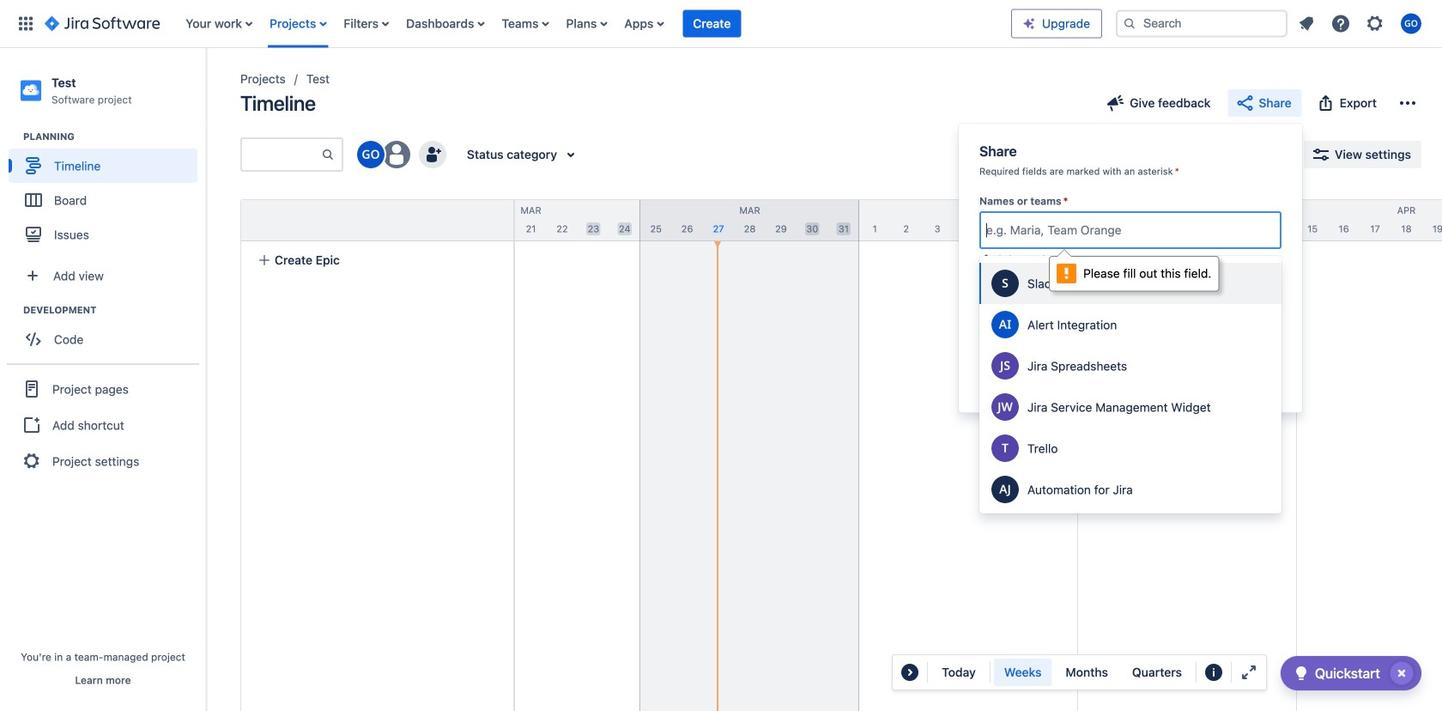 Task type: vqa. For each thing, say whether or not it's contained in the screenshot.
bottommost More Information About Gary Orlando icon
no



Task type: describe. For each thing, give the bounding box(es) containing it.
Anything they should know? text field
[[980, 296, 1282, 361]]

6 column header from the left
[[1298, 200, 1443, 240]]

1 horizontal spatial list
[[1292, 8, 1433, 39]]

error image
[[980, 253, 994, 266]]

notifications image
[[1297, 13, 1317, 34]]

Search field
[[1117, 10, 1288, 37]]

2 column header from the left
[[422, 200, 641, 240]]

1 column header from the left
[[203, 200, 422, 240]]

Search timeline text field
[[242, 139, 321, 170]]

add people image
[[423, 144, 443, 165]]

heading for planning icon
[[23, 130, 205, 144]]

planning image
[[3, 126, 23, 147]]

help image
[[1331, 13, 1352, 34]]

check image
[[1292, 663, 1312, 684]]

sidebar element
[[0, 48, 206, 711]]

primary element
[[10, 0, 1012, 48]]



Task type: locate. For each thing, give the bounding box(es) containing it.
0 vertical spatial heading
[[23, 130, 205, 144]]

heading
[[23, 130, 205, 144], [23, 303, 205, 317]]

list
[[177, 0, 1012, 48], [1292, 8, 1433, 39]]

row group
[[240, 199, 514, 241]]

4 column header from the left
[[860, 200, 1079, 240]]

search image
[[1123, 17, 1137, 30]]

row
[[241, 200, 514, 241]]

1 heading from the top
[[23, 130, 205, 144]]

  text field
[[987, 222, 990, 239]]

development image
[[3, 300, 23, 321]]

1 vertical spatial heading
[[23, 303, 205, 317]]

export icon image
[[1316, 93, 1337, 113]]

row inside row group
[[241, 200, 514, 241]]

dismiss quickstart image
[[1389, 660, 1416, 687]]

jira software image
[[45, 13, 160, 34], [45, 13, 160, 34]]

list item
[[683, 0, 742, 48]]

sidebar navigation image
[[187, 69, 225, 103]]

0 horizontal spatial list
[[177, 0, 1012, 48]]

group
[[9, 130, 205, 257], [9, 303, 205, 362], [7, 363, 199, 485], [994, 659, 1193, 686]]

heading for development icon
[[23, 303, 205, 317]]

5 column header from the left
[[1079, 200, 1298, 240]]

3 column header from the left
[[641, 200, 860, 240]]

your profile and settings image
[[1402, 13, 1422, 34]]

settings image
[[1366, 13, 1386, 34]]

legend image
[[1204, 662, 1225, 683]]

timeline grid
[[203, 199, 1443, 711]]

2 heading from the top
[[23, 303, 205, 317]]

column header
[[203, 200, 422, 240], [422, 200, 641, 240], [641, 200, 860, 240], [860, 200, 1079, 240], [1079, 200, 1298, 240], [1298, 200, 1443, 240]]

None search field
[[1117, 10, 1288, 37]]

enter full screen image
[[1239, 662, 1260, 683]]

banner
[[0, 0, 1443, 48]]

row group inside timeline grid
[[240, 199, 514, 241]]

appswitcher icon image
[[15, 13, 36, 34]]



